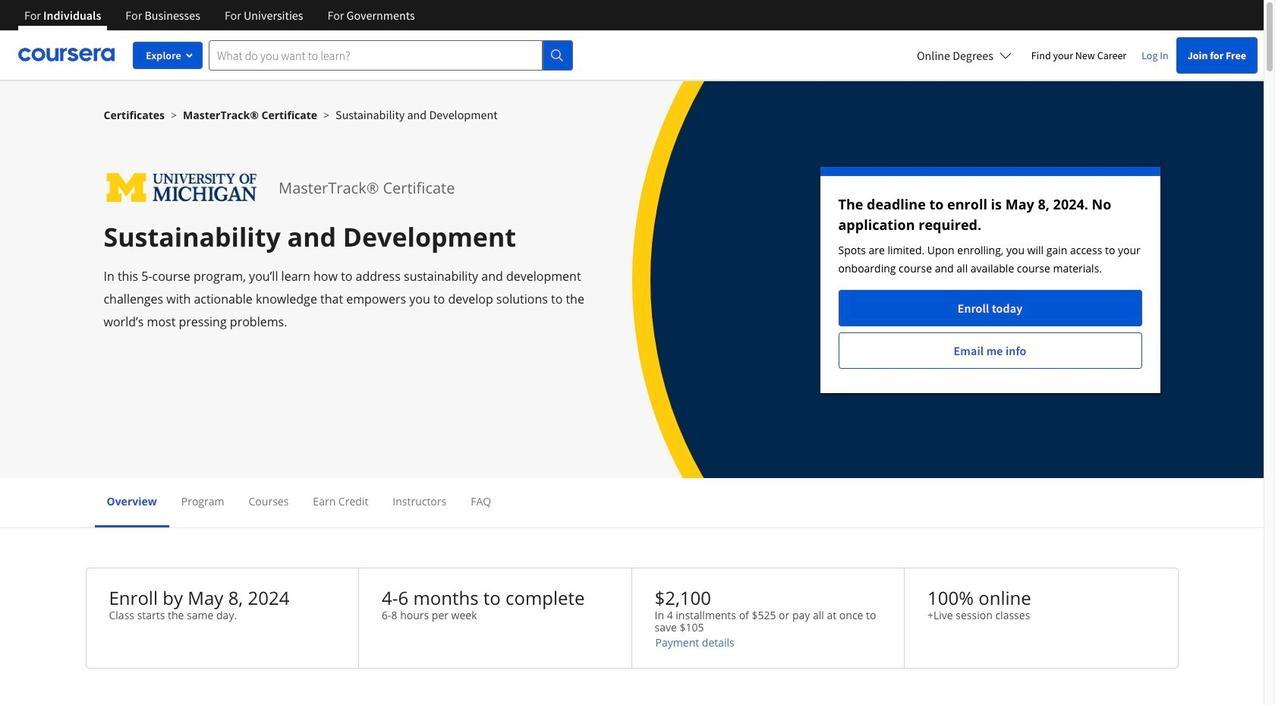 Task type: vqa. For each thing, say whether or not it's contained in the screenshot.
Coursera image
yes



Task type: describe. For each thing, give the bounding box(es) containing it.
What do you want to learn? text field
[[209, 40, 543, 70]]

coursera image
[[18, 43, 115, 67]]



Task type: locate. For each thing, give the bounding box(es) containing it.
None search field
[[209, 40, 573, 70]]

certificate menu element
[[94, 478, 1169, 528]]

university of michigan image
[[104, 167, 260, 209]]

banner navigation
[[12, 0, 427, 42]]

status
[[820, 167, 1160, 393]]



